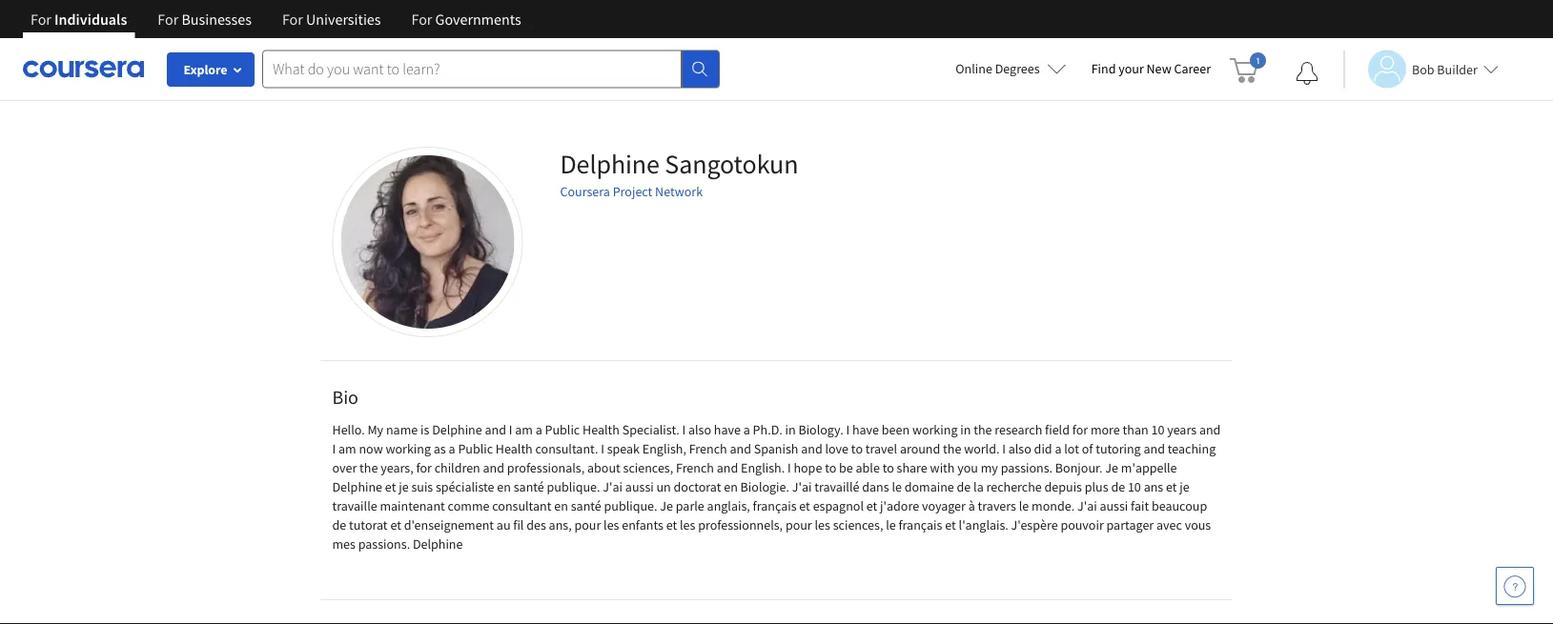 Task type: locate. For each thing, give the bounding box(es) containing it.
1 vertical spatial working
[[386, 441, 431, 458]]

aussi left un
[[626, 479, 654, 496]]

the
[[974, 422, 992, 439], [943, 441, 962, 458], [360, 460, 378, 477]]

i up english,
[[682, 422, 686, 439]]

je
[[399, 479, 409, 496], [1180, 479, 1190, 496]]

0 horizontal spatial je
[[399, 479, 409, 496]]

1 in from the left
[[785, 422, 796, 439]]

have left ph.d.
[[714, 422, 741, 439]]

pouvoir
[[1061, 517, 1104, 534]]

dans
[[862, 479, 890, 496]]

0 vertical spatial the
[[974, 422, 992, 439]]

le down recherche
[[1019, 498, 1029, 515]]

publique. down professionals,
[[547, 479, 600, 496]]

2 for from the left
[[158, 10, 179, 29]]

in up world.
[[961, 422, 971, 439]]

2 horizontal spatial to
[[883, 460, 894, 477]]

10
[[1152, 422, 1165, 439], [1128, 479, 1142, 496]]

1 horizontal spatial the
[[943, 441, 962, 458]]

bonjour.
[[1056, 460, 1103, 477]]

explore
[[184, 61, 227, 78]]

you
[[958, 460, 979, 477]]

avec
[[1157, 517, 1183, 534]]

un
[[657, 479, 671, 496]]

je left suis
[[399, 479, 409, 496]]

1 horizontal spatial have
[[853, 422, 879, 439]]

0 horizontal spatial pour
[[575, 517, 601, 534]]

None search field
[[262, 50, 720, 88]]

vous
[[1185, 517, 1212, 534]]

degrees
[[995, 60, 1040, 77]]

2 horizontal spatial les
[[815, 517, 831, 534]]

i up love
[[846, 422, 850, 439]]

je down tutoring on the bottom right of page
[[1106, 460, 1119, 477]]

public up children
[[458, 441, 493, 458]]

1 horizontal spatial publique.
[[604, 498, 658, 515]]

public
[[545, 422, 580, 439], [458, 441, 493, 458]]

delphine up coursera project network link
[[560, 147, 660, 181]]

partager
[[1107, 517, 1154, 534]]

sciences, up un
[[623, 460, 674, 477]]

1 vertical spatial also
[[1009, 441, 1032, 458]]

et left espagnol
[[800, 498, 811, 515]]

am down the hello.
[[339, 441, 356, 458]]

help center image
[[1504, 575, 1527, 598]]

français
[[753, 498, 797, 515], [899, 517, 943, 534]]

for left individuals
[[31, 10, 51, 29]]

0 horizontal spatial santé
[[514, 479, 544, 496]]

2 je from the left
[[1180, 479, 1190, 496]]

also right specialist.
[[689, 422, 712, 439]]

le up j'adore
[[892, 479, 902, 496]]

a left ph.d.
[[744, 422, 750, 439]]

en up 'ans,'
[[554, 498, 568, 515]]

hello. my name is delphine and i am a public health specialist. i also have a ph.d. in biology. i have been working in the research field for more than 10 years and i am now working as a public health consultant. i speak english, french and spanish and love to travel around the world. i also did a lot of tutoring and teaching over the years, for children and professionals, about sciences, french and english. i hope to be able to share with you my passions. bonjour. je m'appelle delphine et je suis spécialiste en santé publique. j'ai aussi un doctorat en biologie. j'ai travaillé dans le domaine de la recherche depuis plus de 10 ans et je travaille maintenant comme consultant en santé publique. je parle anglais, français et espagnol et j'adore voyager à travers le monde. j'ai aussi fait beaucoup de tutorat et d'enseignement au fil des ans, pour les enfants et les professionnels, pour les sciences, le français et l'anglais. j'espère pouvoir partager avec vous mes passions. delphine
[[332, 422, 1221, 553]]

4 for from the left
[[412, 10, 432, 29]]

j'ai
[[603, 479, 623, 496], [792, 479, 812, 496], [1078, 498, 1098, 515]]

0 vertical spatial publique.
[[547, 479, 600, 496]]

0 vertical spatial also
[[689, 422, 712, 439]]

coursera
[[560, 183, 610, 200]]

j'ai down about
[[603, 479, 623, 496]]

to right love
[[852, 441, 863, 458]]

j'adore
[[880, 498, 920, 515]]

profile image
[[332, 147, 523, 338]]

builder
[[1438, 61, 1478, 78]]

with
[[931, 460, 955, 477]]

bio
[[332, 386, 358, 410]]

1 vertical spatial public
[[458, 441, 493, 458]]

delphine sangotokun coursera project network
[[560, 147, 799, 200]]

1 horizontal spatial to
[[852, 441, 863, 458]]

aussi up partager
[[1100, 498, 1129, 515]]

biology.
[[799, 422, 844, 439]]

10 right the than
[[1152, 422, 1165, 439]]

français down j'adore
[[899, 517, 943, 534]]

teaching
[[1168, 441, 1216, 458]]

1 vertical spatial am
[[339, 441, 356, 458]]

je down un
[[660, 498, 673, 515]]

1 horizontal spatial pour
[[786, 517, 812, 534]]

depuis
[[1045, 479, 1083, 496]]

for left businesses
[[158, 10, 179, 29]]

delphine inside delphine sangotokun coursera project network
[[560, 147, 660, 181]]

je
[[1106, 460, 1119, 477], [660, 498, 673, 515]]

coursera image
[[23, 54, 144, 84]]

1 horizontal spatial je
[[1106, 460, 1119, 477]]

to down travel
[[883, 460, 894, 477]]

also down research
[[1009, 441, 1032, 458]]

for left universities
[[282, 10, 303, 29]]

et
[[385, 479, 396, 496], [1167, 479, 1178, 496], [800, 498, 811, 515], [867, 498, 878, 515], [390, 517, 401, 534], [666, 517, 677, 534], [945, 517, 956, 534]]

1 horizontal spatial j'ai
[[792, 479, 812, 496]]

working down name on the bottom
[[386, 441, 431, 458]]

health up professionals,
[[496, 441, 533, 458]]

able
[[856, 460, 880, 477]]

3 for from the left
[[282, 10, 303, 29]]

1 horizontal spatial je
[[1180, 479, 1190, 496]]

1 horizontal spatial en
[[554, 498, 568, 515]]

0 vertical spatial for
[[1073, 422, 1088, 439]]

1 vertical spatial passions.
[[358, 536, 410, 553]]

2 pour from the left
[[786, 517, 812, 534]]

10 left ans
[[1128, 479, 1142, 496]]

in right ph.d.
[[785, 422, 796, 439]]

pour right 'ans,'
[[575, 517, 601, 534]]

pour down biologie.
[[786, 517, 812, 534]]

spécialiste
[[436, 479, 495, 496]]

les down espagnol
[[815, 517, 831, 534]]

de right plus
[[1112, 479, 1126, 496]]

for for governments
[[412, 10, 432, 29]]

2 vertical spatial le
[[886, 517, 896, 534]]

1 horizontal spatial for
[[1073, 422, 1088, 439]]

0 horizontal spatial je
[[660, 498, 673, 515]]

0 vertical spatial passions.
[[1001, 460, 1053, 477]]

i
[[509, 422, 513, 439], [682, 422, 686, 439], [846, 422, 850, 439], [332, 441, 336, 458], [601, 441, 605, 458], [1003, 441, 1006, 458], [788, 460, 791, 477]]

1 horizontal spatial de
[[957, 479, 971, 496]]

1 horizontal spatial public
[[545, 422, 580, 439]]

plus
[[1085, 479, 1109, 496]]

health up speak
[[583, 422, 620, 439]]

0 horizontal spatial in
[[785, 422, 796, 439]]

did
[[1035, 441, 1053, 458]]

i up professionals,
[[509, 422, 513, 439]]

years
[[1168, 422, 1197, 439]]

0 horizontal spatial am
[[339, 441, 356, 458]]

0 vertical spatial 10
[[1152, 422, 1165, 439]]

for individuals
[[31, 10, 127, 29]]

working
[[913, 422, 958, 439], [386, 441, 431, 458]]

0 horizontal spatial have
[[714, 422, 741, 439]]

0 horizontal spatial for
[[416, 460, 432, 477]]

français down biologie.
[[753, 498, 797, 515]]

a up the consultant.
[[536, 422, 543, 439]]

the up world.
[[974, 422, 992, 439]]

hello.
[[332, 422, 365, 439]]

online
[[956, 60, 993, 77]]

0 vertical spatial aussi
[[626, 479, 654, 496]]

0 horizontal spatial the
[[360, 460, 378, 477]]

tutoring
[[1096, 441, 1141, 458]]

2 have from the left
[[853, 422, 879, 439]]

working up around
[[913, 422, 958, 439]]

am
[[515, 422, 533, 439], [339, 441, 356, 458]]

name
[[386, 422, 418, 439]]

0 vertical spatial working
[[913, 422, 958, 439]]

i right world.
[[1003, 441, 1006, 458]]

for up suis
[[416, 460, 432, 477]]

more
[[1091, 422, 1121, 439]]

to
[[852, 441, 863, 458], [825, 460, 837, 477], [883, 460, 894, 477]]

passions. up recherche
[[1001, 460, 1053, 477]]

travaillé
[[815, 479, 860, 496]]

coursera project network link
[[560, 183, 703, 200]]

de left la
[[957, 479, 971, 496]]

1 horizontal spatial français
[[899, 517, 943, 534]]

a right as at the left bottom of the page
[[449, 441, 456, 458]]

0 vertical spatial french
[[689, 441, 727, 458]]

en up anglais,
[[724, 479, 738, 496]]

0 vertical spatial je
[[1106, 460, 1119, 477]]

en
[[497, 479, 511, 496], [724, 479, 738, 496], [554, 498, 568, 515]]

be
[[839, 460, 853, 477]]

le down j'adore
[[886, 517, 896, 534]]

0 horizontal spatial aussi
[[626, 479, 654, 496]]

a
[[536, 422, 543, 439], [744, 422, 750, 439], [449, 441, 456, 458], [1055, 441, 1062, 458]]

the up 'with'
[[943, 441, 962, 458]]

am up professionals,
[[515, 422, 533, 439]]

share
[[897, 460, 928, 477]]

publique. up enfants
[[604, 498, 658, 515]]

i left hope
[[788, 460, 791, 477]]

les down parle
[[680, 517, 696, 534]]

to left be
[[825, 460, 837, 477]]

0 horizontal spatial sciences,
[[623, 460, 674, 477]]

1 horizontal spatial passions.
[[1001, 460, 1053, 477]]

have up travel
[[853, 422, 879, 439]]

ans
[[1144, 479, 1164, 496]]

je up beaucoup
[[1180, 479, 1190, 496]]

public up the consultant.
[[545, 422, 580, 439]]

1 for from the left
[[31, 10, 51, 29]]

and
[[485, 422, 506, 439], [1200, 422, 1221, 439], [730, 441, 752, 458], [801, 441, 823, 458], [1144, 441, 1166, 458], [483, 460, 505, 477], [717, 460, 739, 477]]

0 vertical spatial sciences,
[[623, 460, 674, 477]]

0 vertical spatial am
[[515, 422, 533, 439]]

1 vertical spatial aussi
[[1100, 498, 1129, 515]]

santé up consultant at the left of the page
[[514, 479, 544, 496]]

1 vertical spatial 10
[[1128, 479, 1142, 496]]

1 horizontal spatial in
[[961, 422, 971, 439]]

tutorat
[[349, 517, 388, 534]]

sciences, down espagnol
[[833, 517, 884, 534]]

passions.
[[1001, 460, 1053, 477], [358, 536, 410, 553]]

0 horizontal spatial de
[[332, 517, 346, 534]]

for left governments
[[412, 10, 432, 29]]

0 horizontal spatial working
[[386, 441, 431, 458]]

for
[[31, 10, 51, 29], [158, 10, 179, 29], [282, 10, 303, 29], [412, 10, 432, 29]]

1 vertical spatial the
[[943, 441, 962, 458]]

en up consultant at the left of the page
[[497, 479, 511, 496]]

my
[[368, 422, 384, 439]]

bob builder button
[[1344, 50, 1499, 88]]

0 vertical spatial public
[[545, 422, 580, 439]]

1 horizontal spatial am
[[515, 422, 533, 439]]

1 horizontal spatial also
[[1009, 441, 1032, 458]]

2 horizontal spatial the
[[974, 422, 992, 439]]

1 horizontal spatial les
[[680, 517, 696, 534]]

0 horizontal spatial j'ai
[[603, 479, 623, 496]]

espagnol
[[813, 498, 864, 515]]

1 vertical spatial je
[[660, 498, 673, 515]]

show notifications image
[[1296, 62, 1319, 85]]

0 vertical spatial français
[[753, 498, 797, 515]]

passions. down tutorat
[[358, 536, 410, 553]]

et down "maintenant"
[[390, 517, 401, 534]]

domaine
[[905, 479, 955, 496]]

consultant
[[492, 498, 552, 515]]

santé
[[514, 479, 544, 496], [571, 498, 602, 515]]

1 je from the left
[[399, 479, 409, 496]]

1 horizontal spatial health
[[583, 422, 620, 439]]

santé up 'ans,'
[[571, 498, 602, 515]]

years,
[[381, 460, 414, 477]]

for for universities
[[282, 10, 303, 29]]

j'ai down hope
[[792, 479, 812, 496]]

for up the of
[[1073, 422, 1088, 439]]

1 vertical spatial sciences,
[[833, 517, 884, 534]]

1 horizontal spatial santé
[[571, 498, 602, 515]]

also
[[689, 422, 712, 439], [1009, 441, 1032, 458]]

0 horizontal spatial health
[[496, 441, 533, 458]]

j'ai up pouvoir
[[1078, 498, 1098, 515]]

à
[[969, 498, 976, 515]]

et down dans
[[867, 498, 878, 515]]

now
[[359, 441, 383, 458]]

the down now
[[360, 460, 378, 477]]

les left enfants
[[604, 517, 619, 534]]

0 horizontal spatial les
[[604, 517, 619, 534]]

de up mes
[[332, 517, 346, 534]]

i up about
[[601, 441, 605, 458]]

0 horizontal spatial français
[[753, 498, 797, 515]]

la
[[974, 479, 984, 496]]



Task type: vqa. For each thing, say whether or not it's contained in the screenshot.
AUGUST 30, 2023
no



Task type: describe. For each thing, give the bounding box(es) containing it.
a left lot
[[1055, 441, 1062, 458]]

0 horizontal spatial en
[[497, 479, 511, 496]]

1 vertical spatial santé
[[571, 498, 602, 515]]

governments
[[436, 10, 521, 29]]

recherche
[[987, 479, 1042, 496]]

english,
[[643, 441, 687, 458]]

i up over
[[332, 441, 336, 458]]

hope
[[794, 460, 823, 477]]

online degrees
[[956, 60, 1040, 77]]

new
[[1147, 60, 1172, 77]]

professionnels,
[[698, 517, 783, 534]]

parle
[[676, 498, 705, 515]]

travel
[[866, 441, 898, 458]]

0 horizontal spatial publique.
[[547, 479, 600, 496]]

english.
[[741, 460, 785, 477]]

than
[[1123, 422, 1149, 439]]

2 horizontal spatial j'ai
[[1078, 498, 1098, 515]]

businesses
[[182, 10, 252, 29]]

1 horizontal spatial working
[[913, 422, 958, 439]]

2 in from the left
[[961, 422, 971, 439]]

d'enseignement
[[404, 517, 494, 534]]

1 horizontal spatial aussi
[[1100, 498, 1129, 515]]

field
[[1045, 422, 1070, 439]]

2 les from the left
[[680, 517, 696, 534]]

around
[[900, 441, 941, 458]]

1 vertical spatial publique.
[[604, 498, 658, 515]]

1 vertical spatial health
[[496, 441, 533, 458]]

about
[[588, 460, 621, 477]]

research
[[995, 422, 1043, 439]]

m'appelle
[[1121, 460, 1178, 477]]

for universities
[[282, 10, 381, 29]]

1 vertical spatial french
[[676, 460, 714, 477]]

1 vertical spatial le
[[1019, 498, 1029, 515]]

for businesses
[[158, 10, 252, 29]]

for for businesses
[[158, 10, 179, 29]]

career
[[1175, 60, 1211, 77]]

et down parle
[[666, 517, 677, 534]]

explore button
[[167, 52, 255, 87]]

delphine down d'enseignement
[[413, 536, 463, 553]]

shopping cart: 1 item image
[[1230, 52, 1267, 83]]

bob
[[1413, 61, 1435, 78]]

0 horizontal spatial public
[[458, 441, 493, 458]]

monde.
[[1032, 498, 1075, 515]]

j'espère
[[1012, 517, 1058, 534]]

anglais,
[[707, 498, 750, 515]]

ph.d.
[[753, 422, 783, 439]]

0 vertical spatial le
[[892, 479, 902, 496]]

delphine up as at the left bottom of the page
[[432, 422, 482, 439]]

1 pour from the left
[[575, 517, 601, 534]]

voyager
[[922, 498, 966, 515]]

find your new career link
[[1082, 57, 1221, 81]]

et right ans
[[1167, 479, 1178, 496]]

1 vertical spatial français
[[899, 517, 943, 534]]

enfants
[[622, 517, 664, 534]]

mes
[[332, 536, 356, 553]]

comme
[[448, 498, 490, 515]]

is
[[421, 422, 430, 439]]

banner navigation
[[15, 0, 537, 38]]

universities
[[306, 10, 381, 29]]

1 have from the left
[[714, 422, 741, 439]]

professionals,
[[507, 460, 585, 477]]

3 les from the left
[[815, 517, 831, 534]]

lot
[[1065, 441, 1080, 458]]

l'anglais.
[[959, 517, 1009, 534]]

beaucoup
[[1152, 498, 1208, 515]]

fait
[[1131, 498, 1149, 515]]

2 vertical spatial the
[[360, 460, 378, 477]]

1 horizontal spatial 10
[[1152, 422, 1165, 439]]

et down years,
[[385, 479, 396, 496]]

0 vertical spatial health
[[583, 422, 620, 439]]

bob builder
[[1413, 61, 1478, 78]]

maintenant
[[380, 498, 445, 515]]

travers
[[978, 498, 1017, 515]]

1 horizontal spatial sciences,
[[833, 517, 884, 534]]

0 horizontal spatial also
[[689, 422, 712, 439]]

What do you want to learn? text field
[[262, 50, 682, 88]]

suis
[[411, 479, 433, 496]]

find your new career
[[1092, 60, 1211, 77]]

2 horizontal spatial de
[[1112, 479, 1126, 496]]

children
[[435, 460, 480, 477]]

been
[[882, 422, 910, 439]]

as
[[434, 441, 446, 458]]

sangotokun
[[665, 147, 799, 181]]

0 horizontal spatial passions.
[[358, 536, 410, 553]]

et down voyager at the bottom right of the page
[[945, 517, 956, 534]]

au
[[497, 517, 511, 534]]

online degrees button
[[941, 48, 1082, 90]]

consultant.
[[536, 441, 598, 458]]

find
[[1092, 60, 1116, 77]]

doctorat
[[674, 479, 721, 496]]

0 horizontal spatial 10
[[1128, 479, 1142, 496]]

your
[[1119, 60, 1144, 77]]

for for individuals
[[31, 10, 51, 29]]

specialist.
[[623, 422, 680, 439]]

0 horizontal spatial to
[[825, 460, 837, 477]]

spanish
[[754, 441, 799, 458]]

world.
[[964, 441, 1000, 458]]

travaille
[[332, 498, 377, 515]]

1 vertical spatial for
[[416, 460, 432, 477]]

2 horizontal spatial en
[[724, 479, 738, 496]]

0 vertical spatial santé
[[514, 479, 544, 496]]

ans,
[[549, 517, 572, 534]]

delphine up travaille on the left bottom of page
[[332, 479, 383, 496]]

speak
[[607, 441, 640, 458]]

individuals
[[54, 10, 127, 29]]

des
[[527, 517, 546, 534]]

biologie.
[[741, 479, 790, 496]]

project
[[613, 183, 653, 200]]

1 les from the left
[[604, 517, 619, 534]]

my
[[981, 460, 999, 477]]



